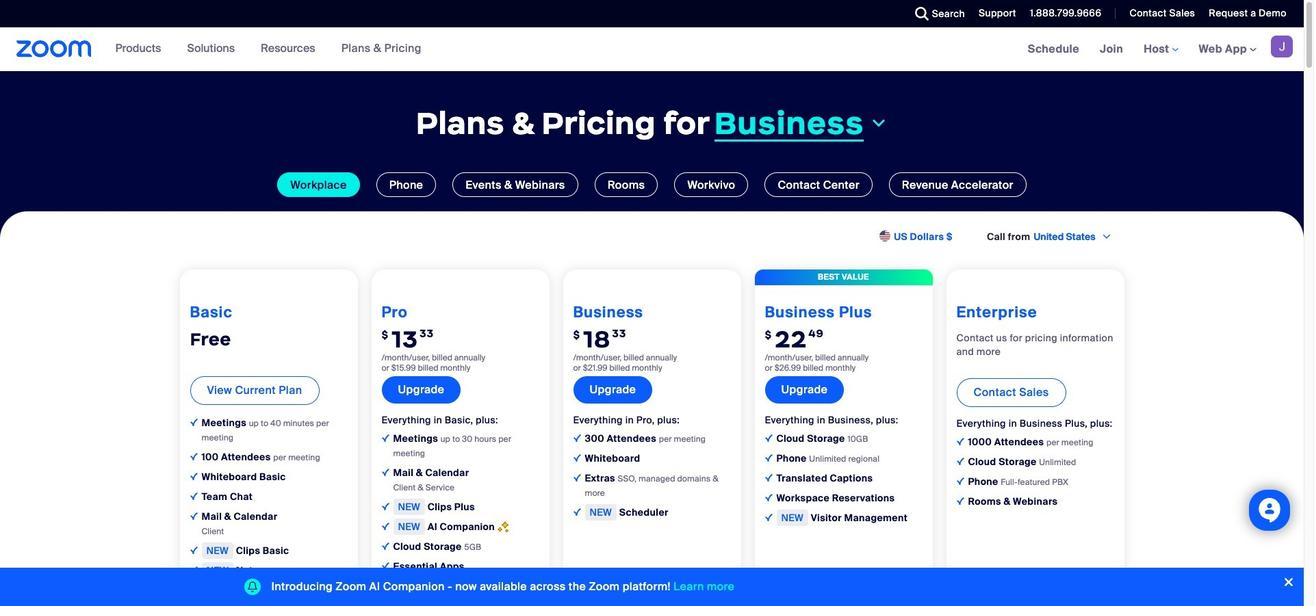 Task type: locate. For each thing, give the bounding box(es) containing it.
down image
[[870, 115, 888, 132]]

main content
[[0, 27, 1304, 607]]

ok image
[[190, 419, 198, 426], [573, 434, 581, 442], [765, 434, 773, 442], [957, 438, 964, 445], [573, 454, 581, 462], [765, 454, 773, 462], [382, 469, 389, 476], [765, 474, 773, 482], [190, 493, 198, 500], [765, 494, 773, 502], [957, 497, 964, 505], [190, 513, 198, 520], [765, 514, 773, 521], [382, 543, 389, 550], [382, 563, 389, 570], [190, 567, 198, 574]]

show options image
[[1101, 232, 1112, 243]]

meetings navigation
[[1018, 27, 1304, 72]]

banner
[[0, 27, 1304, 72]]

ok image
[[382, 434, 389, 442], [190, 453, 198, 461], [957, 458, 964, 465], [190, 473, 198, 481], [573, 474, 581, 482], [957, 478, 964, 485], [382, 503, 389, 510], [573, 508, 581, 516], [382, 523, 389, 530], [190, 547, 198, 554]]



Task type: describe. For each thing, give the bounding box(es) containing it.
profile picture image
[[1271, 36, 1293, 58]]

tabs of zoom services tab list
[[21, 173, 1284, 197]]

product information navigation
[[105, 27, 432, 71]]

zoom logo image
[[16, 40, 91, 58]]

Country/Region text field
[[1033, 230, 1101, 244]]



Task type: vqa. For each thing, say whether or not it's contained in the screenshot.
product information navigation
yes



